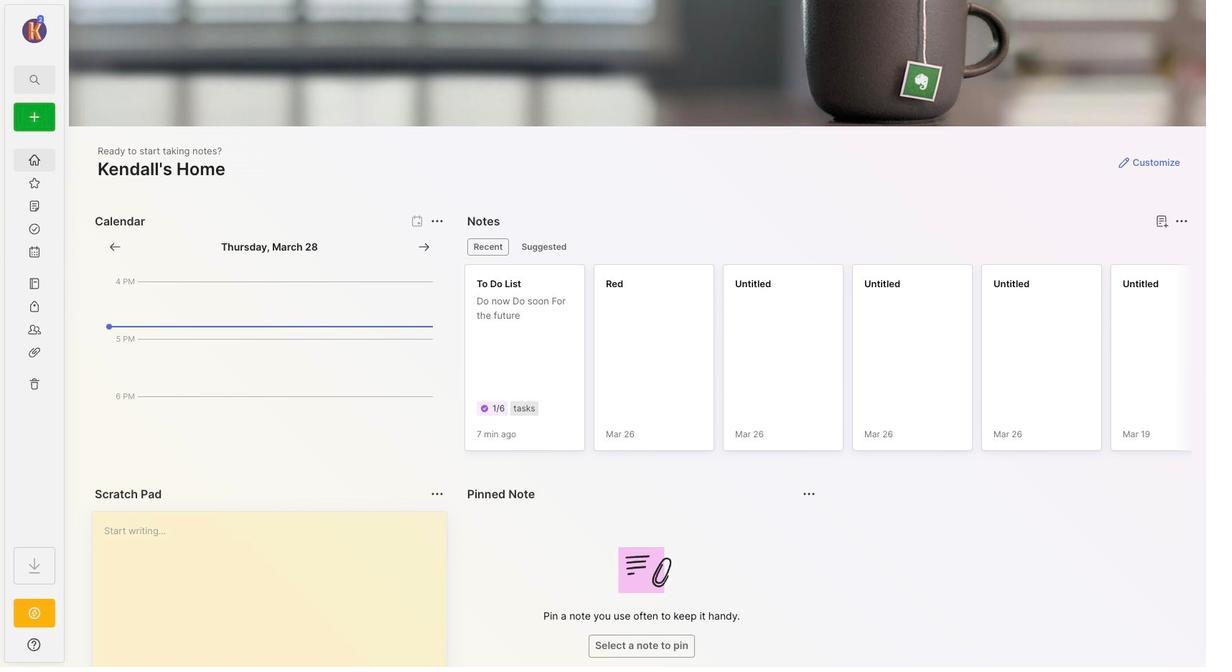 Task type: describe. For each thing, give the bounding box(es) containing it.
1 tab from the left
[[467, 238, 509, 256]]

more actions image
[[428, 213, 446, 230]]

Start writing… text field
[[104, 512, 446, 667]]

Choose date to view field
[[221, 240, 318, 254]]

2 tab from the left
[[515, 238, 573, 256]]

home image
[[27, 153, 42, 167]]

click to expand image
[[63, 641, 74, 658]]

1 horizontal spatial more actions image
[[1173, 213, 1191, 230]]



Task type: locate. For each thing, give the bounding box(es) containing it.
WHAT'S NEW field
[[5, 633, 64, 656]]

upgrade image
[[26, 605, 43, 622]]

tree
[[5, 140, 64, 534]]

row group
[[464, 264, 1206, 460]]

more actions image
[[1173, 213, 1191, 230], [428, 485, 446, 503]]

Account field
[[5, 14, 64, 45]]

1 horizontal spatial tab
[[515, 238, 573, 256]]

tree inside main element
[[5, 140, 64, 534]]

More actions field
[[427, 211, 447, 231], [1172, 211, 1192, 231], [427, 484, 447, 504], [800, 484, 820, 504]]

0 vertical spatial more actions image
[[1173, 213, 1191, 230]]

0 horizontal spatial more actions image
[[428, 485, 446, 503]]

1 vertical spatial more actions image
[[428, 485, 446, 503]]

edit search image
[[26, 71, 43, 88]]

0 horizontal spatial tab
[[467, 238, 509, 256]]

main element
[[0, 0, 69, 667]]

tab list
[[467, 238, 1186, 256]]

tab
[[467, 238, 509, 256], [515, 238, 573, 256]]



Task type: vqa. For each thing, say whether or not it's contained in the screenshot.
Nov to the bottom
no



